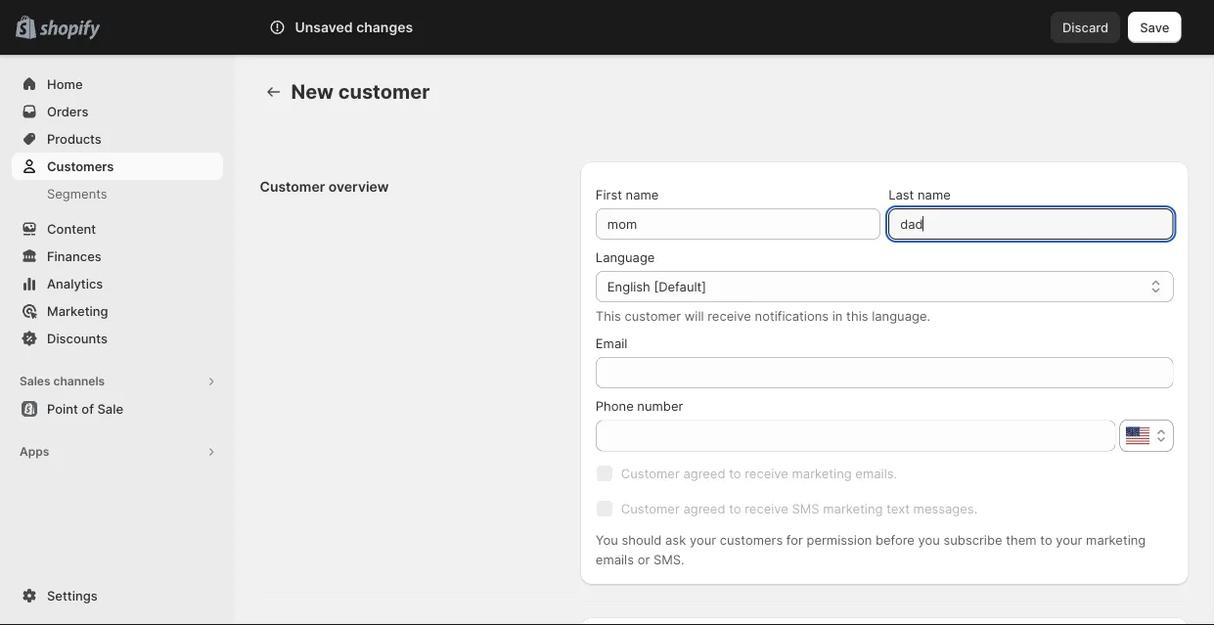 Task type: vqa. For each thing, say whether or not it's contained in the screenshot.
Test Store icon
no



Task type: locate. For each thing, give the bounding box(es) containing it.
you
[[919, 533, 941, 548]]

orders link
[[12, 98, 223, 125]]

last name
[[889, 187, 951, 202]]

in
[[833, 308, 843, 324]]

language.
[[872, 308, 931, 324]]

receive right will
[[708, 308, 752, 324]]

0 horizontal spatial name
[[626, 187, 659, 202]]

phone number
[[596, 398, 684, 414]]

last
[[889, 187, 915, 202]]

marketing
[[793, 466, 852, 481], [824, 501, 884, 516], [1087, 533, 1147, 548]]

phone
[[596, 398, 634, 414]]

customer
[[260, 179, 325, 195], [622, 466, 680, 481], [622, 501, 680, 516]]

receive up "customer agreed to receive sms marketing text messages."
[[745, 466, 789, 481]]

marketing right the them
[[1087, 533, 1147, 548]]

Email email field
[[596, 357, 1174, 389]]

subscribe
[[944, 533, 1003, 548]]

1 horizontal spatial your
[[1057, 533, 1083, 548]]

analytics link
[[12, 270, 223, 298]]

or
[[638, 552, 650, 567]]

1 vertical spatial receive
[[745, 466, 789, 481]]

2 vertical spatial customer
[[622, 501, 680, 516]]

0 horizontal spatial your
[[690, 533, 717, 548]]

customers
[[47, 159, 114, 174]]

save
[[1141, 20, 1170, 35]]

united states (+1) image
[[1127, 427, 1150, 445]]

customer down english [default]
[[625, 308, 682, 324]]

emails
[[596, 552, 634, 567]]

your right ask
[[690, 533, 717, 548]]

receive for marketing
[[745, 466, 789, 481]]

ask
[[666, 533, 687, 548]]

0 horizontal spatial customer
[[338, 80, 430, 104]]

marketing up permission
[[824, 501, 884, 516]]

settings
[[47, 588, 98, 604]]

products
[[47, 131, 102, 146]]

content
[[47, 221, 96, 236]]

unsaved changes
[[295, 19, 413, 36]]

1 name from the left
[[626, 187, 659, 202]]

2 agreed from the top
[[684, 501, 726, 516]]

2 vertical spatial to
[[1041, 533, 1053, 548]]

point of sale
[[47, 401, 123, 417]]

content link
[[12, 215, 223, 243]]

text
[[887, 501, 910, 516]]

customer for customer overview
[[260, 179, 325, 195]]

should
[[622, 533, 662, 548]]

2 vertical spatial marketing
[[1087, 533, 1147, 548]]

discounts
[[47, 331, 108, 346]]

[default]
[[654, 279, 707, 294]]

name right first
[[626, 187, 659, 202]]

before
[[876, 533, 915, 548]]

2 name from the left
[[918, 187, 951, 202]]

segments
[[47, 186, 107, 201]]

agreed
[[684, 466, 726, 481], [684, 501, 726, 516]]

you should ask your customers for permission before you subscribe them to your marketing emails or sms.
[[596, 533, 1147, 567]]

apps button
[[12, 439, 223, 466]]

this
[[596, 308, 621, 324]]

0 vertical spatial to
[[730, 466, 742, 481]]

0 vertical spatial customer
[[260, 179, 325, 195]]

name
[[626, 187, 659, 202], [918, 187, 951, 202]]

customer
[[338, 80, 430, 104], [625, 308, 682, 324]]

will
[[685, 308, 705, 324]]

customer agreed to receive marketing emails.
[[622, 466, 898, 481]]

1 vertical spatial to
[[730, 501, 742, 516]]

1 vertical spatial customer
[[622, 466, 680, 481]]

2 vertical spatial receive
[[745, 501, 789, 516]]

products link
[[12, 125, 223, 153]]

First name text field
[[596, 209, 881, 240]]

1 vertical spatial agreed
[[684, 501, 726, 516]]

1 horizontal spatial name
[[918, 187, 951, 202]]

sms.
[[654, 552, 685, 567]]

emails.
[[856, 466, 898, 481]]

analytics
[[47, 276, 103, 291]]

receive up customers
[[745, 501, 789, 516]]

customers
[[720, 533, 783, 548]]

1 agreed from the top
[[684, 466, 726, 481]]

to
[[730, 466, 742, 481], [730, 501, 742, 516], [1041, 533, 1053, 548]]

name right last
[[918, 187, 951, 202]]

your right the them
[[1057, 533, 1083, 548]]

0 vertical spatial marketing
[[793, 466, 852, 481]]

0 vertical spatial customer
[[338, 80, 430, 104]]

discard
[[1063, 20, 1109, 35]]

this
[[847, 308, 869, 324]]

search button
[[324, 12, 891, 43]]

1 horizontal spatial customer
[[625, 308, 682, 324]]

for
[[787, 533, 804, 548]]

1 vertical spatial customer
[[625, 308, 682, 324]]

0 vertical spatial receive
[[708, 308, 752, 324]]

customer down changes
[[338, 80, 430, 104]]

sales channels
[[20, 374, 105, 389]]

discard button
[[1051, 12, 1121, 43]]

messages.
[[914, 501, 978, 516]]

1 your from the left
[[690, 533, 717, 548]]

your
[[690, 533, 717, 548], [1057, 533, 1083, 548]]

to inside "you should ask your customers for permission before you subscribe them to your marketing emails or sms."
[[1041, 533, 1053, 548]]

receive
[[708, 308, 752, 324], [745, 466, 789, 481], [745, 501, 789, 516]]

sale
[[97, 401, 123, 417]]

customer for customer agreed to receive marketing emails.
[[622, 466, 680, 481]]

marketing up sms
[[793, 466, 852, 481]]

0 vertical spatial agreed
[[684, 466, 726, 481]]



Task type: describe. For each thing, give the bounding box(es) containing it.
marketing
[[47, 304, 108, 319]]

to for marketing
[[730, 466, 742, 481]]

first
[[596, 187, 623, 202]]

orders
[[47, 104, 89, 119]]

discounts link
[[12, 325, 223, 352]]

segments link
[[12, 180, 223, 208]]

name for first name
[[626, 187, 659, 202]]

2 your from the left
[[1057, 533, 1083, 548]]

customer for new
[[338, 80, 430, 104]]

channels
[[53, 374, 105, 389]]

new
[[291, 80, 334, 104]]

point of sale link
[[12, 396, 223, 423]]

1 vertical spatial marketing
[[824, 501, 884, 516]]

permission
[[807, 533, 873, 548]]

new customer
[[291, 80, 430, 104]]

sales
[[20, 374, 50, 389]]

finances
[[47, 249, 102, 264]]

english
[[608, 279, 651, 294]]

point
[[47, 401, 78, 417]]

of
[[82, 401, 94, 417]]

language
[[596, 250, 655, 265]]

english [default]
[[608, 279, 707, 294]]

number
[[638, 398, 684, 414]]

apps
[[20, 445, 49, 459]]

customer overview
[[260, 179, 389, 195]]

marketing inside "you should ask your customers for permission before you subscribe them to your marketing emails or sms."
[[1087, 533, 1147, 548]]

them
[[1007, 533, 1037, 548]]

Phone number text field
[[596, 420, 1117, 452]]

name for last name
[[918, 187, 951, 202]]

customer for this
[[625, 308, 682, 324]]

this customer will receive notifications in this language.
[[596, 308, 931, 324]]

changes
[[357, 19, 413, 36]]

search
[[355, 20, 397, 35]]

save button
[[1129, 12, 1182, 43]]

customers link
[[12, 153, 223, 180]]

settings link
[[12, 583, 223, 610]]

home
[[47, 76, 83, 92]]

receive for sms
[[745, 501, 789, 516]]

unsaved
[[295, 19, 353, 36]]

finances link
[[12, 243, 223, 270]]

sms
[[793, 501, 820, 516]]

customer for customer agreed to receive sms marketing text messages.
[[622, 501, 680, 516]]

notifications
[[755, 308, 829, 324]]

email
[[596, 336, 628, 351]]

receive for notifications
[[708, 308, 752, 324]]

shopify image
[[39, 20, 100, 40]]

marketing link
[[12, 298, 223, 325]]

point of sale button
[[0, 396, 235, 423]]

agreed for customer agreed to receive marketing emails.
[[684, 466, 726, 481]]

first name
[[596, 187, 659, 202]]

to for sms
[[730, 501, 742, 516]]

agreed for customer agreed to receive sms marketing text messages.
[[684, 501, 726, 516]]

overview
[[329, 179, 389, 195]]

customer agreed to receive sms marketing text messages.
[[622, 501, 978, 516]]

home link
[[12, 70, 223, 98]]

Last name text field
[[889, 209, 1174, 240]]

you
[[596, 533, 619, 548]]

sales channels button
[[12, 368, 223, 396]]



